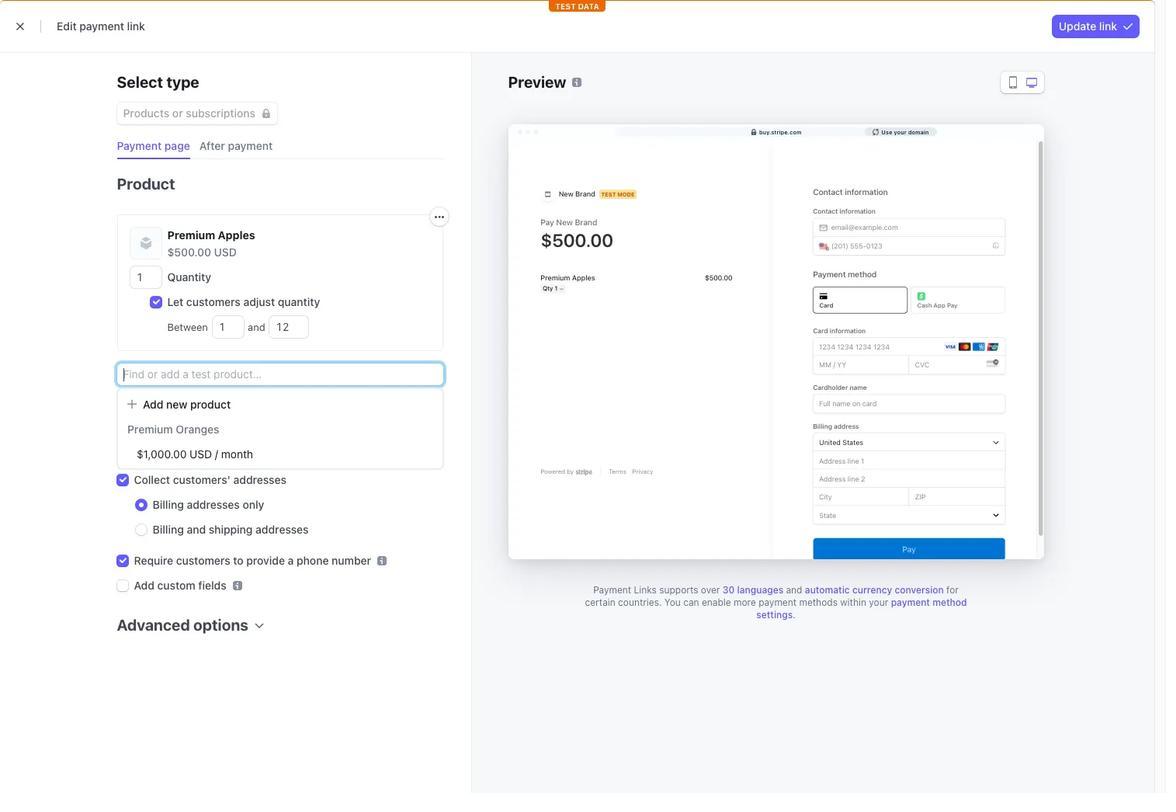 Task type: describe. For each thing, give the bounding box(es) containing it.
automatic
[[805, 584, 850, 596]]

require
[[134, 554, 173, 567]]

after
[[199, 139, 225, 152]]

number
[[332, 554, 371, 567]]

0 vertical spatial and
[[245, 321, 268, 333]]

within
[[841, 597, 867, 608]]

developers link
[[932, 40, 1005, 59]]

advanced
[[117, 616, 190, 634]]

options
[[117, 412, 175, 430]]

payment link settings tab list
[[111, 134, 443, 159]]

customers
[[222, 43, 278, 56]]

usd inside 'button'
[[190, 447, 212, 461]]

options
[[194, 616, 248, 634]]

month
[[221, 447, 253, 461]]

payment for payment links supports over 30 languages and automatic currency conversion
[[594, 584, 632, 596]]

currency
[[853, 584, 893, 596]]

payments link
[[80, 40, 146, 59]]

Maximum adjustable quantity number field
[[270, 316, 309, 338]]

test
[[556, 66, 576, 75]]

payment up payments
[[79, 19, 124, 33]]

update link
[[1059, 19, 1118, 33]]

use
[[882, 129, 893, 135]]

developers
[[940, 43, 997, 56]]

connect link
[[463, 40, 522, 59]]

let customers adjust quantity
[[167, 295, 320, 308]]

test data
[[556, 66, 600, 75]]

select
[[117, 73, 163, 91]]

your inside button
[[894, 129, 907, 135]]

product
[[190, 398, 231, 411]]

conversion
[[895, 584, 944, 596]]

certain
[[585, 597, 616, 608]]

30 languages link
[[723, 584, 784, 596]]

advanced options
[[117, 616, 248, 634]]

quantity
[[167, 270, 211, 284]]

provide
[[246, 554, 285, 567]]

subscriptions
[[186, 106, 256, 120]]

links
[[634, 584, 657, 596]]

add for add custom fields
[[134, 579, 155, 592]]

payment inside payment method settings
[[892, 597, 931, 608]]

payment inside button
[[228, 139, 273, 152]]

new brand
[[59, 12, 108, 23]]

Quantity number field
[[130, 266, 161, 288]]

reports link
[[404, 40, 460, 59]]

payment links supports over 30 languages and automatic currency conversion
[[594, 584, 944, 596]]

premium oranges
[[127, 423, 219, 436]]

balances link
[[149, 40, 211, 59]]

update
[[1059, 19, 1097, 33]]

more
[[734, 597, 756, 608]]

billing for billing addresses only
[[153, 498, 184, 511]]

over
[[701, 584, 720, 596]]

svg image
[[435, 212, 444, 222]]

methods
[[800, 597, 838, 608]]

premium oranges button
[[118, 417, 443, 442]]

to
[[233, 554, 244, 567]]

new brand button
[[31, 6, 124, 28]]

home
[[39, 43, 69, 56]]

adjust
[[243, 295, 275, 308]]

supports
[[660, 584, 699, 596]]

test mode
[[1015, 43, 1068, 56]]

customers for let
[[186, 295, 241, 308]]

advanced options button
[[111, 606, 264, 636]]

custom
[[157, 579, 196, 592]]

test
[[1015, 43, 1036, 56]]

enable
[[702, 597, 732, 608]]

0 vertical spatial addresses
[[233, 473, 287, 486]]

domain
[[909, 129, 929, 135]]

your inside for certain countries. you can enable more payment methods within your
[[869, 597, 889, 608]]

after payment button
[[193, 134, 282, 159]]

automatic currency conversion link
[[805, 584, 944, 596]]

customers for require
[[176, 554, 230, 567]]

new
[[59, 12, 79, 23]]

mode
[[1039, 43, 1068, 56]]

tax
[[173, 448, 189, 461]]

brand
[[81, 12, 108, 23]]

use your domain button
[[866, 127, 937, 136]]

or
[[172, 106, 183, 120]]

oranges
[[176, 423, 219, 436]]

billing for billing
[[362, 43, 393, 56]]

2 vertical spatial addresses
[[256, 523, 309, 536]]

customers'
[[173, 473, 231, 486]]

edit payment link
[[57, 19, 145, 33]]

create
[[903, 11, 933, 23]]

premium apples $500.00 usd
[[167, 228, 255, 259]]

for certain countries. you can enable more payment methods within your
[[585, 584, 959, 608]]

add custom fields
[[134, 579, 227, 592]]

type
[[167, 73, 199, 91]]

apples
[[218, 228, 255, 242]]

30
[[723, 584, 735, 596]]

1 vertical spatial addresses
[[187, 498, 240, 511]]



Task type: locate. For each thing, give the bounding box(es) containing it.
payment up settings
[[759, 597, 797, 608]]

add down require
[[134, 579, 155, 592]]

and up .
[[787, 584, 803, 596]]

0 vertical spatial premium
[[167, 228, 215, 242]]

add for add new product
[[143, 398, 163, 411]]

between
[[167, 321, 211, 333]]

1 vertical spatial and
[[187, 523, 206, 536]]

premium
[[167, 228, 215, 242], [127, 423, 173, 436]]

billing up require
[[153, 523, 184, 536]]

products for products
[[297, 43, 343, 56]]

2 horizontal spatial and
[[787, 584, 803, 596]]

premium inside premium apples $500.00 usd
[[167, 228, 215, 242]]

and
[[245, 321, 268, 333], [187, 523, 206, 536], [787, 584, 803, 596]]

1 vertical spatial products
[[123, 106, 170, 120]]

add inside payment page tab panel
[[134, 579, 155, 592]]

premium for premium oranges
[[127, 423, 173, 436]]

payment page tab panel
[[104, 159, 449, 658]]

quantity
[[278, 295, 320, 308]]

usd
[[214, 245, 237, 259], [190, 447, 212, 461]]

collect for collect tax automatically
[[134, 448, 170, 461]]

0 vertical spatial customers
[[186, 295, 241, 308]]

your down automatic currency conversion link
[[869, 597, 889, 608]]

usd inside premium apples $500.00 usd
[[214, 245, 237, 259]]

product
[[117, 175, 175, 193]]

collect for collect customers' addresses
[[134, 473, 170, 486]]

2 vertical spatial and
[[787, 584, 803, 596]]

billing link
[[354, 40, 401, 59]]

addresses up a on the bottom of the page
[[256, 523, 309, 536]]

products or subscriptions button
[[117, 99, 277, 124]]

edit
[[57, 19, 77, 33]]

premium up $1,000.00
[[127, 423, 173, 436]]

collect down $1,000.00
[[134, 473, 170, 486]]

1 link from the left
[[127, 19, 145, 33]]

payments
[[88, 43, 138, 56]]

1 vertical spatial premium
[[127, 423, 173, 436]]

1 vertical spatial add
[[134, 579, 155, 592]]

your
[[894, 129, 907, 135], [869, 597, 889, 608]]

let
[[167, 295, 184, 308]]

page
[[165, 139, 190, 152]]

1 vertical spatial collect
[[134, 473, 170, 486]]

0 vertical spatial usd
[[214, 245, 237, 259]]

2 collect from the top
[[134, 473, 170, 486]]

$1,000.00 usd / month
[[137, 447, 253, 461]]

1 horizontal spatial and
[[245, 321, 268, 333]]

$1,000.00
[[137, 447, 187, 461]]

add up options
[[143, 398, 163, 411]]

usd left '/'
[[190, 447, 212, 461]]

home link
[[31, 40, 77, 59]]

add inside add new product "button"
[[143, 398, 163, 411]]

data
[[578, 66, 600, 75]]

addresses
[[233, 473, 287, 486], [187, 498, 240, 511], [256, 523, 309, 536]]

payment
[[79, 19, 124, 33], [228, 139, 273, 152], [759, 597, 797, 608], [892, 597, 931, 608]]

$500.00
[[167, 245, 211, 259]]

1 horizontal spatial payment
[[594, 584, 632, 596]]

1 vertical spatial your
[[869, 597, 889, 608]]

1 vertical spatial payment
[[594, 584, 632, 596]]

0 horizontal spatial usd
[[190, 447, 212, 461]]

products left or
[[123, 106, 170, 120]]

premium for premium apples $500.00 usd
[[167, 228, 215, 242]]

after payment
[[199, 139, 273, 152]]

customers link
[[214, 40, 286, 59]]

0 horizontal spatial link
[[127, 19, 145, 33]]

payment method settings link
[[757, 597, 968, 621]]

select type
[[117, 73, 199, 91]]

1 horizontal spatial products
[[297, 43, 343, 56]]

addresses down collect customers' addresses
[[187, 498, 240, 511]]

customers up minimum adjustable quantity number field
[[186, 295, 241, 308]]

payment left page
[[117, 139, 162, 152]]

products left billing link
[[297, 43, 343, 56]]

None search field
[[397, 7, 727, 27]]

payment page button
[[111, 134, 199, 159]]

1 collect from the top
[[134, 448, 170, 461]]

products for products or subscriptions
[[123, 106, 170, 120]]

add
[[143, 398, 163, 411], [134, 579, 155, 592]]

1 vertical spatial usd
[[190, 447, 212, 461]]

1 horizontal spatial your
[[894, 129, 907, 135]]

0 horizontal spatial products
[[123, 106, 170, 120]]

link right update on the right
[[1100, 19, 1118, 33]]

automatically
[[192, 448, 261, 461]]

0 horizontal spatial payment
[[117, 139, 162, 152]]

addresses up only
[[233, 473, 287, 486]]

collect left 'tax'
[[134, 448, 170, 461]]

billing
[[362, 43, 393, 56], [153, 498, 184, 511], [153, 523, 184, 536]]

only
[[243, 498, 264, 511]]

payment page
[[117, 139, 190, 152]]

premium up $500.00
[[167, 228, 215, 242]]

billing left reports
[[362, 43, 393, 56]]

billing down customers'
[[153, 498, 184, 511]]

payment down conversion
[[892, 597, 931, 608]]

products or subscriptions
[[123, 106, 256, 120]]

payment up certain
[[594, 584, 632, 596]]

use your domain
[[882, 129, 929, 135]]

payment right after
[[228, 139, 273, 152]]

2 vertical spatial billing
[[153, 523, 184, 536]]

0 vertical spatial billing
[[362, 43, 393, 56]]

0 vertical spatial add
[[143, 398, 163, 411]]

payment method settings
[[757, 597, 968, 621]]

fields
[[198, 579, 227, 592]]

can
[[684, 597, 700, 608]]

1 vertical spatial billing
[[153, 498, 184, 511]]

reports
[[412, 43, 452, 56]]

link inside button
[[1100, 19, 1118, 33]]

products
[[297, 43, 343, 56], [123, 106, 170, 120]]

new
[[166, 398, 188, 411]]

products link
[[289, 40, 351, 59]]

billing for billing and shipping addresses
[[153, 523, 184, 536]]

0 horizontal spatial your
[[869, 597, 889, 608]]

add new product button
[[118, 391, 443, 417]]

1 vertical spatial customers
[[176, 554, 230, 567]]

create button
[[894, 8, 958, 26]]

0 vertical spatial payment
[[117, 139, 162, 152]]

update link button
[[1053, 15, 1140, 37]]

/
[[215, 447, 218, 461]]

phone
[[297, 554, 329, 567]]

and down adjust
[[245, 321, 268, 333]]

add new product
[[143, 398, 231, 411]]

products inside button
[[123, 106, 170, 120]]

your right use on the top right of the page
[[894, 129, 907, 135]]

payment for payment page
[[117, 139, 162, 152]]

0 vertical spatial your
[[894, 129, 907, 135]]

$1,000.00 usd / month button
[[118, 442, 443, 467]]

payment inside for certain countries. you can enable more payment methods within your
[[759, 597, 797, 608]]

1 horizontal spatial link
[[1100, 19, 1118, 33]]

connect
[[471, 43, 514, 56]]

0 vertical spatial collect
[[134, 448, 170, 461]]

0 vertical spatial products
[[297, 43, 343, 56]]

Find or add a test product… text field
[[117, 364, 443, 385]]

link up payments
[[127, 19, 145, 33]]

usd down apples
[[214, 245, 237, 259]]

method
[[933, 597, 968, 608]]

customers up fields
[[176, 554, 230, 567]]

more
[[533, 43, 559, 56]]

and down billing addresses only
[[187, 523, 206, 536]]

preview
[[508, 73, 567, 91]]

payment inside payment page button
[[117, 139, 162, 152]]

settings
[[757, 609, 793, 621]]

billing addresses only
[[153, 498, 264, 511]]

premium inside button
[[127, 423, 173, 436]]

for
[[947, 584, 959, 596]]

0 horizontal spatial and
[[187, 523, 206, 536]]

languages
[[738, 584, 784, 596]]

buy.stripe.com
[[760, 129, 802, 135]]

1 horizontal spatial usd
[[214, 245, 237, 259]]

Minimum adjustable quantity number field
[[212, 316, 244, 338]]

shipping
[[209, 523, 253, 536]]

2 link from the left
[[1100, 19, 1118, 33]]



Task type: vqa. For each thing, say whether or not it's contained in the screenshot.
New
yes



